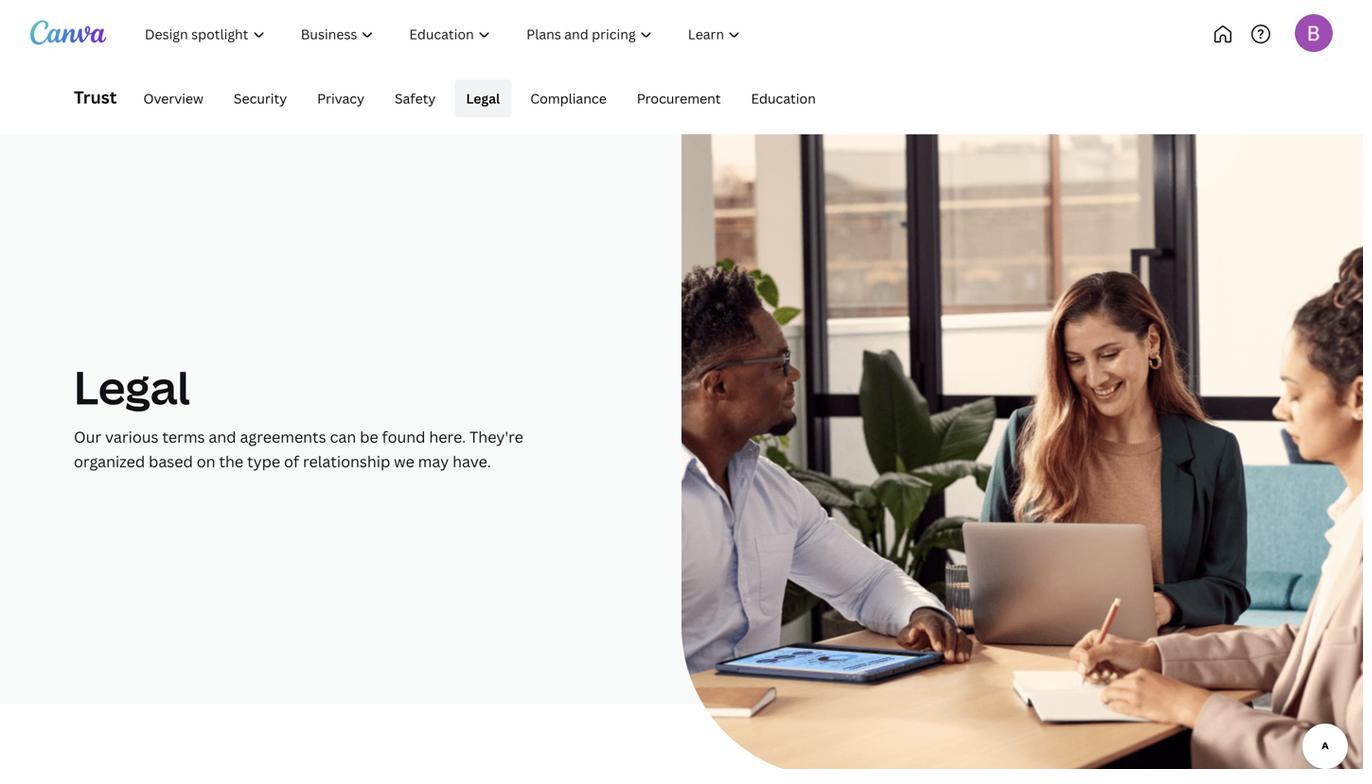 Task type: vqa. For each thing, say whether or not it's contained in the screenshot.
Design corresponding to Design
no



Task type: locate. For each thing, give the bounding box(es) containing it.
menu bar
[[124, 80, 827, 117]]

0 vertical spatial legal
[[466, 89, 500, 107]]

relationship
[[303, 452, 390, 472]]

overview
[[143, 89, 203, 107]]

trust
[[74, 86, 117, 109]]

found
[[382, 427, 426, 447]]

legal inside legal our various terms and agreements can be found here. they're organized based on the type of relationship we may have.
[[74, 356, 190, 418]]

legal up various
[[74, 356, 190, 418]]

compliance
[[530, 89, 607, 107]]

legal down top level navigation element
[[466, 89, 500, 107]]

terms
[[162, 427, 205, 447]]

compliance link
[[519, 80, 618, 117]]

of
[[284, 452, 299, 472]]

various
[[105, 427, 159, 447]]

0 horizontal spatial legal
[[74, 356, 190, 418]]

1 horizontal spatial legal
[[466, 89, 500, 107]]

here.
[[429, 427, 466, 447]]

based
[[149, 452, 193, 472]]

they're
[[470, 427, 523, 447]]

security link
[[222, 80, 298, 117]]

top level navigation element
[[129, 15, 821, 53]]

1 vertical spatial legal
[[74, 356, 190, 418]]

legal
[[466, 89, 500, 107], [74, 356, 190, 418]]

legal our various terms and agreements can be found here. they're organized based on the type of relationship we may have.
[[74, 356, 523, 472]]



Task type: describe. For each thing, give the bounding box(es) containing it.
and
[[209, 427, 236, 447]]

safety link
[[383, 80, 447, 117]]

we
[[394, 452, 414, 472]]

privacy link
[[306, 80, 376, 117]]

procurement link
[[626, 80, 732, 117]]

privacy
[[317, 89, 364, 107]]

be
[[360, 427, 378, 447]]

procurement
[[637, 89, 721, 107]]

on
[[197, 452, 215, 472]]

legal for legal
[[466, 89, 500, 107]]

safety
[[395, 89, 436, 107]]

type
[[247, 452, 280, 472]]

education link
[[740, 80, 827, 117]]

our
[[74, 427, 101, 447]]

have.
[[453, 452, 491, 472]]

agreements
[[240, 427, 326, 447]]

menu bar containing overview
[[124, 80, 827, 117]]

the
[[219, 452, 243, 472]]

can
[[330, 427, 356, 447]]

organized
[[74, 452, 145, 472]]

may
[[418, 452, 449, 472]]

education
[[751, 89, 816, 107]]

legal for legal our various terms and agreements can be found here. they're organized based on the type of relationship we may have.
[[74, 356, 190, 418]]

security
[[234, 89, 287, 107]]

legal link
[[455, 80, 511, 117]]

overview link
[[132, 80, 215, 117]]



